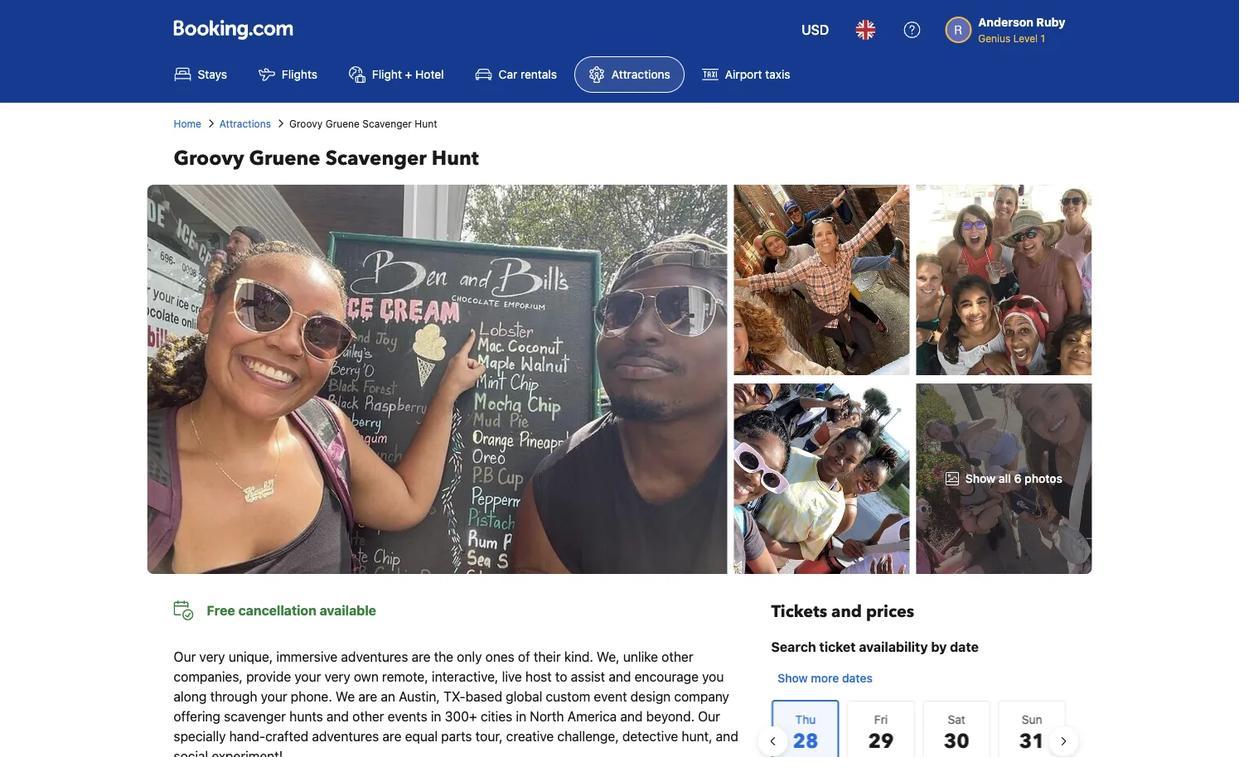 Task type: vqa. For each thing, say whether or not it's contained in the screenshot.
top gruene
yes



Task type: describe. For each thing, give the bounding box(es) containing it.
show for show all 6 photos
[[965, 472, 996, 486]]

flight + hotel
[[372, 68, 444, 81]]

airport taxis link
[[688, 56, 804, 93]]

sun 31
[[1019, 713, 1045, 755]]

available
[[320, 603, 376, 619]]

anderson
[[978, 15, 1034, 29]]

you
[[702, 669, 724, 685]]

1 vertical spatial groovy
[[174, 145, 244, 172]]

remote,
[[382, 669, 428, 685]]

0 vertical spatial hunt
[[415, 118, 437, 129]]

0 vertical spatial very
[[199, 649, 225, 665]]

1 in from the left
[[431, 709, 441, 725]]

sat
[[947, 713, 965, 727]]

all
[[999, 472, 1011, 486]]

experiment!
[[212, 749, 283, 758]]

fri
[[874, 713, 887, 727]]

immersive
[[276, 649, 338, 665]]

flights
[[282, 68, 317, 81]]

hunt,
[[682, 729, 712, 745]]

1 vertical spatial attractions link
[[219, 116, 271, 131]]

1 horizontal spatial gruene
[[325, 118, 360, 129]]

ones
[[485, 649, 515, 665]]

6
[[1014, 472, 1022, 486]]

stays link
[[160, 56, 241, 93]]

social
[[174, 749, 208, 758]]

flight
[[372, 68, 402, 81]]

tx-
[[443, 689, 465, 705]]

region containing 29
[[758, 694, 1079, 758]]

cities
[[481, 709, 512, 725]]

usd button
[[792, 10, 839, 50]]

we
[[336, 689, 355, 705]]

we,
[[597, 649, 620, 665]]

challenge,
[[557, 729, 619, 745]]

ruby
[[1036, 15, 1065, 29]]

equal
[[405, 729, 438, 745]]

home link
[[174, 116, 201, 131]]

0 vertical spatial groovy gruene scavenger hunt
[[289, 118, 437, 129]]

stays
[[198, 68, 227, 81]]

1 vertical spatial scavenger
[[325, 145, 427, 172]]

unlike
[[623, 649, 658, 665]]

1 horizontal spatial very
[[325, 669, 350, 685]]

flights link
[[244, 56, 331, 93]]

by
[[931, 639, 947, 655]]

event
[[594, 689, 627, 705]]

beyond.
[[646, 709, 695, 725]]

own
[[354, 669, 379, 685]]

home
[[174, 118, 201, 129]]

level
[[1013, 32, 1038, 44]]

parts
[[441, 729, 472, 745]]

free cancellation available
[[207, 603, 376, 619]]

cancellation
[[238, 603, 316, 619]]

0 vertical spatial scavenger
[[362, 118, 412, 129]]

company
[[674, 689, 729, 705]]

based
[[465, 689, 502, 705]]

airport
[[725, 68, 762, 81]]

austin,
[[399, 689, 440, 705]]

booking.com image
[[174, 20, 293, 40]]

0 vertical spatial groovy
[[289, 118, 323, 129]]

show for show more dates
[[778, 672, 808, 685]]

0 horizontal spatial our
[[174, 649, 196, 665]]

0 vertical spatial attractions link
[[574, 56, 684, 93]]

300+
[[445, 709, 477, 725]]

encourage
[[635, 669, 699, 685]]

1 vertical spatial gruene
[[249, 145, 320, 172]]

1 vertical spatial groovy gruene scavenger hunt
[[174, 145, 479, 172]]

provide
[[246, 669, 291, 685]]

our very unique, immersive adventures are the only ones of their kind. we, unlike other companies, provide your very own remote, interactive, live host to assist and encourage you along through your phone. we are an austin, tx-based global custom event design company offering scavenger hunts and other events in 300+ cities in north america and beyond. our specially hand-crafted adventures are equal parts tour, creative challenge, detective hunt, and social experiment!
[[174, 649, 738, 758]]

0 vertical spatial attractions
[[612, 68, 670, 81]]

show more dates button
[[771, 664, 879, 694]]

tour,
[[476, 729, 503, 745]]

offering
[[174, 709, 220, 725]]

usd
[[802, 22, 829, 38]]

their
[[534, 649, 561, 665]]

more
[[811, 672, 839, 685]]

specially
[[174, 729, 226, 745]]

anderson ruby genius level 1
[[978, 15, 1065, 44]]

1 vertical spatial other
[[352, 709, 384, 725]]

30
[[943, 728, 969, 755]]

an
[[381, 689, 395, 705]]

0 horizontal spatial attractions
[[219, 118, 271, 129]]

1 vertical spatial adventures
[[312, 729, 379, 745]]

show all 6 photos
[[965, 472, 1063, 486]]

show more dates
[[778, 672, 873, 685]]

and up detective
[[620, 709, 643, 725]]

fri 29
[[868, 713, 894, 755]]

assist
[[571, 669, 605, 685]]

photos
[[1025, 472, 1063, 486]]

prices
[[866, 601, 914, 624]]

taxis
[[765, 68, 790, 81]]



Task type: locate. For each thing, give the bounding box(es) containing it.
your account menu anderson ruby genius level 1 element
[[945, 7, 1072, 46]]

1 vertical spatial attractions
[[219, 118, 271, 129]]

unique,
[[229, 649, 273, 665]]

sun
[[1021, 713, 1042, 727]]

in up equal
[[431, 709, 441, 725]]

scavenger
[[224, 709, 286, 725]]

genius
[[978, 32, 1011, 44]]

your down immersive
[[295, 669, 321, 685]]

hunt
[[415, 118, 437, 129], [432, 145, 479, 172]]

live
[[502, 669, 522, 685]]

0 horizontal spatial groovy
[[174, 145, 244, 172]]

interactive,
[[432, 669, 498, 685]]

of
[[518, 649, 530, 665]]

1 horizontal spatial show
[[965, 472, 996, 486]]

car
[[499, 68, 517, 81]]

are down events
[[382, 729, 401, 745]]

adventures
[[341, 649, 408, 665], [312, 729, 379, 745]]

global
[[506, 689, 542, 705]]

along
[[174, 689, 207, 705]]

to
[[555, 669, 567, 685]]

kind.
[[564, 649, 593, 665]]

1 vertical spatial show
[[778, 672, 808, 685]]

1 vertical spatial very
[[325, 669, 350, 685]]

scavenger
[[362, 118, 412, 129], [325, 145, 427, 172]]

and up ticket
[[831, 601, 862, 624]]

groovy down home
[[174, 145, 244, 172]]

0 vertical spatial our
[[174, 649, 196, 665]]

region
[[758, 694, 1079, 758]]

0 vertical spatial other
[[662, 649, 693, 665]]

through
[[210, 689, 257, 705]]

0 vertical spatial adventures
[[341, 649, 408, 665]]

search
[[771, 639, 816, 655]]

are
[[412, 649, 431, 665], [358, 689, 377, 705], [382, 729, 401, 745]]

airport taxis
[[725, 68, 790, 81]]

1 vertical spatial are
[[358, 689, 377, 705]]

in down the global
[[516, 709, 526, 725]]

1
[[1041, 32, 1045, 44]]

2 horizontal spatial are
[[412, 649, 431, 665]]

our down company
[[698, 709, 720, 725]]

our up companies,
[[174, 649, 196, 665]]

1 horizontal spatial attractions
[[612, 68, 670, 81]]

0 horizontal spatial attractions link
[[219, 116, 271, 131]]

creative
[[506, 729, 554, 745]]

dates
[[842, 672, 873, 685]]

1 horizontal spatial attractions link
[[574, 56, 684, 93]]

your
[[295, 669, 321, 685], [261, 689, 287, 705]]

0 horizontal spatial are
[[358, 689, 377, 705]]

adventures down the we
[[312, 729, 379, 745]]

phone.
[[291, 689, 332, 705]]

1 horizontal spatial your
[[295, 669, 321, 685]]

0 horizontal spatial gruene
[[249, 145, 320, 172]]

1 vertical spatial our
[[698, 709, 720, 725]]

0 horizontal spatial other
[[352, 709, 384, 725]]

ticket
[[819, 639, 856, 655]]

car rentals
[[499, 68, 557, 81]]

detective
[[622, 729, 678, 745]]

north
[[530, 709, 564, 725]]

adventures up own
[[341, 649, 408, 665]]

and down the we
[[326, 709, 349, 725]]

2 vertical spatial are
[[382, 729, 401, 745]]

+
[[405, 68, 412, 81]]

custom
[[546, 689, 590, 705]]

flight + hotel link
[[335, 56, 458, 93]]

31
[[1019, 728, 1045, 755]]

attractions link
[[574, 56, 684, 93], [219, 116, 271, 131]]

very up the we
[[325, 669, 350, 685]]

groovy down the flights
[[289, 118, 323, 129]]

are down own
[[358, 689, 377, 705]]

hunts
[[289, 709, 323, 725]]

companies,
[[174, 669, 243, 685]]

0 vertical spatial gruene
[[325, 118, 360, 129]]

1 horizontal spatial groovy
[[289, 118, 323, 129]]

our
[[174, 649, 196, 665], [698, 709, 720, 725]]

host
[[525, 669, 552, 685]]

0 horizontal spatial very
[[199, 649, 225, 665]]

and right hunt,
[[716, 729, 738, 745]]

very up companies,
[[199, 649, 225, 665]]

only
[[457, 649, 482, 665]]

tickets
[[771, 601, 827, 624]]

show down the search
[[778, 672, 808, 685]]

the
[[434, 649, 453, 665]]

29
[[868, 728, 894, 755]]

other
[[662, 649, 693, 665], [352, 709, 384, 725]]

1 horizontal spatial our
[[698, 709, 720, 725]]

0 horizontal spatial show
[[778, 672, 808, 685]]

rentals
[[521, 68, 557, 81]]

0 vertical spatial are
[[412, 649, 431, 665]]

1 vertical spatial hunt
[[432, 145, 479, 172]]

1 horizontal spatial are
[[382, 729, 401, 745]]

and
[[831, 601, 862, 624], [609, 669, 631, 685], [326, 709, 349, 725], [620, 709, 643, 725], [716, 729, 738, 745]]

events
[[388, 709, 427, 725]]

america
[[568, 709, 617, 725]]

attractions
[[612, 68, 670, 81], [219, 118, 271, 129]]

0 vertical spatial show
[[965, 472, 996, 486]]

date
[[950, 639, 979, 655]]

availability
[[859, 639, 928, 655]]

show left all
[[965, 472, 996, 486]]

1 horizontal spatial other
[[662, 649, 693, 665]]

1 horizontal spatial in
[[516, 709, 526, 725]]

your down provide
[[261, 689, 287, 705]]

0 vertical spatial your
[[295, 669, 321, 685]]

design
[[631, 689, 671, 705]]

are left 'the'
[[412, 649, 431, 665]]

tickets and prices
[[771, 601, 914, 624]]

show inside show more dates button
[[778, 672, 808, 685]]

other up the encourage
[[662, 649, 693, 665]]

car rentals link
[[461, 56, 571, 93]]

groovy gruene scavenger hunt
[[289, 118, 437, 129], [174, 145, 479, 172]]

and up event
[[609, 669, 631, 685]]

0 horizontal spatial in
[[431, 709, 441, 725]]

0 horizontal spatial your
[[261, 689, 287, 705]]

other down an
[[352, 709, 384, 725]]

crafted
[[265, 729, 308, 745]]

hand-
[[229, 729, 265, 745]]

sat 30
[[943, 713, 969, 755]]

2 in from the left
[[516, 709, 526, 725]]

free
[[207, 603, 235, 619]]

1 vertical spatial your
[[261, 689, 287, 705]]



